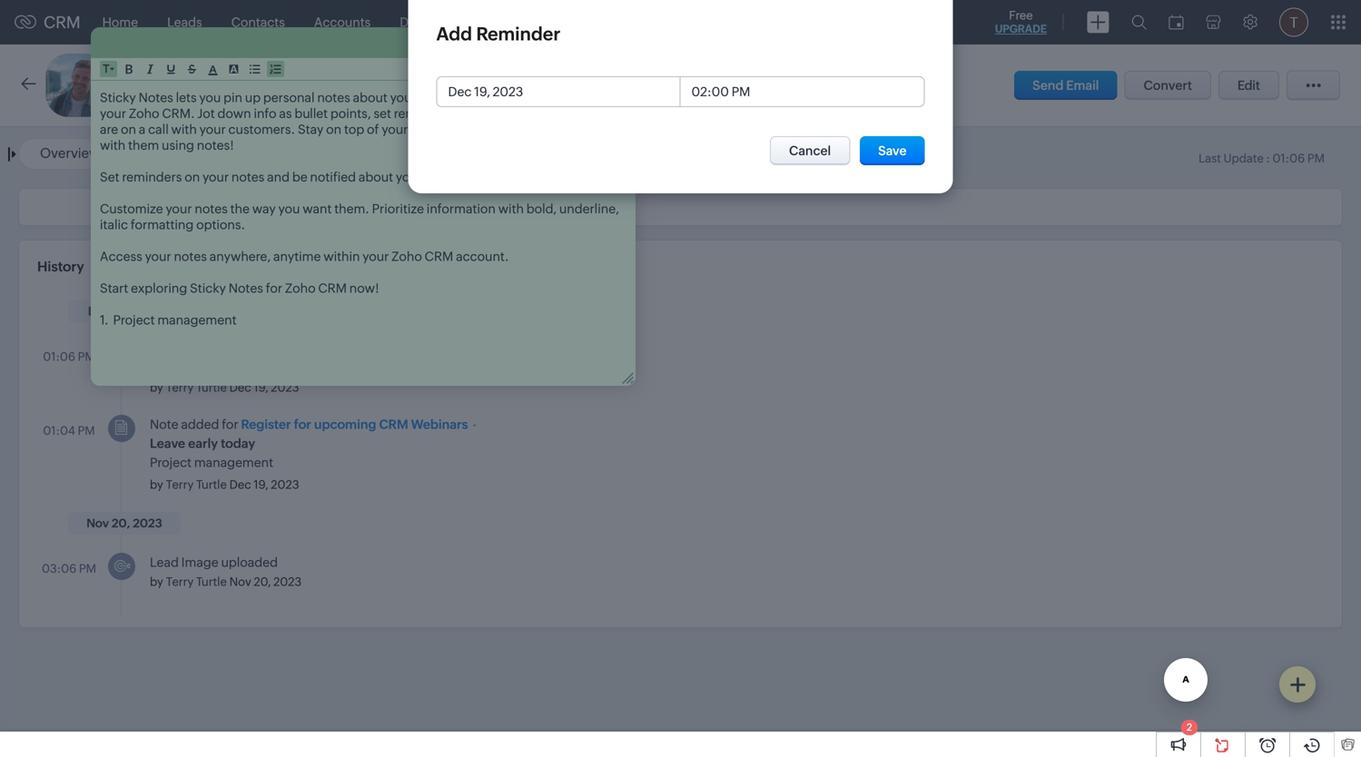 Task type: describe. For each thing, give the bounding box(es) containing it.
early
[[188, 436, 218, 451]]

customers'
[[411, 122, 477, 137]]

items
[[494, 90, 527, 105]]

crm left home
[[44, 13, 80, 32]]

1 terry from the top
[[166, 381, 194, 395]]

pm right ":"
[[1308, 152, 1325, 165]]

1 turtle from the top
[[196, 381, 227, 395]]

by inside note added for register for upcoming crm webinars - leave early today project management by terry turtle dec 19, 2023
[[150, 478, 163, 492]]

access
[[100, 249, 142, 264]]

within inside sticky notes lets you pin up personal notes about your official work items from within your zoho crm. jot down info as bullet points, set reminders, and create to-dos while you are on a call with your customers. stay on top of your customers' info before you engage with them using notes!
[[560, 90, 596, 105]]

notes up the
[[232, 170, 265, 184]]

buckley
[[361, 78, 411, 94]]

0 horizontal spatial within
[[324, 249, 360, 264]]

email
[[1067, 78, 1100, 93]]

19, inside note added for register for upcoming crm webinars - leave early today project management by terry turtle dec 19, 2023
[[254, 478, 269, 492]]

bullet
[[295, 106, 328, 121]]

uploaded
[[221, 555, 278, 570]]

official
[[419, 90, 460, 105]]

your up 'are'
[[100, 106, 126, 121]]

edit button
[[1219, 71, 1280, 100]]

accounts link
[[300, 0, 385, 44]]

register
[[241, 417, 291, 432]]

- inside mr. michael ruta (sample) - buckley miller & wright
[[354, 78, 359, 94]]

terry inside note added for register for upcoming crm webinars - leave early today project management by terry turtle dec 19, 2023
[[166, 478, 194, 492]]

dec inside note added for register for upcoming crm webinars - leave early today project management by terry turtle dec 19, 2023
[[229, 478, 251, 492]]

access your notes anywhere, anytime within your zoho crm account.
[[100, 249, 509, 264]]

bold,
[[527, 202, 557, 216]]

0 vertical spatial management
[[157, 313, 237, 327]]

1 horizontal spatial notes
[[229, 281, 263, 296]]

set reminders on your notes and be notified about your actions.
[[100, 170, 472, 184]]

leave
[[150, 436, 185, 451]]

them
[[128, 138, 159, 153]]

1 horizontal spatial with
[[171, 122, 197, 137]]

project inside note added for register for upcoming crm webinars - leave early today project management by terry turtle dec 19, 2023
[[150, 456, 192, 470]]

exploring
[[131, 281, 187, 296]]

reminder
[[476, 24, 561, 45]]

accounts
[[314, 15, 371, 30]]

free upgrade
[[995, 9, 1047, 35]]

set
[[374, 106, 391, 121]]

with inside 'customize your notes the way you want them. prioritize information with bold, underline, italic formatting options.'
[[498, 202, 524, 216]]

edit
[[1238, 78, 1261, 93]]

management inside note added for register for upcoming crm webinars - leave early today project management by terry turtle dec 19, 2023
[[194, 456, 273, 470]]

create new sticky note image
[[1290, 677, 1306, 693]]

turtle inside note added for register for upcoming crm webinars - leave early today project management by terry turtle dec 19, 2023
[[196, 478, 227, 492]]

2
[[1187, 722, 1193, 733]]

(sample)
[[272, 74, 350, 95]]

1 dec from the top
[[229, 381, 251, 395]]

information
[[427, 202, 496, 216]]

pm for note added for
[[78, 424, 95, 438]]

upgrade
[[995, 23, 1047, 35]]

points,
[[331, 106, 371, 121]]

03:06
[[42, 562, 76, 576]]

anywhere,
[[210, 249, 271, 264]]

last
[[1199, 152, 1222, 165]]

about for notified
[[359, 170, 393, 184]]

1 vertical spatial and
[[267, 170, 290, 184]]

0 horizontal spatial 01:06
[[43, 350, 75, 364]]

your down set at left top
[[382, 122, 408, 137]]

timeline link
[[139, 145, 193, 161]]

work
[[462, 90, 491, 105]]

create menu element
[[1076, 0, 1121, 44]]

mr. michael ruta (sample) - buckley miller & wright
[[123, 74, 508, 95]]

as
[[279, 106, 292, 121]]

leads link
[[153, 0, 217, 44]]

sticky notes lets you pin up personal notes about your official work items from within your zoho crm. jot down info as bullet points, set reminders, and create to-dos while you are on a call with your customers. stay on top of your customers' info before you engage with them using notes!
[[100, 90, 624, 153]]

update
[[1224, 152, 1264, 165]]

lets
[[176, 90, 197, 105]]

meetings
[[523, 15, 577, 30]]

stay
[[298, 122, 324, 137]]

them.
[[334, 202, 369, 216]]

italic
[[100, 218, 128, 232]]

contacts
[[231, 15, 285, 30]]

nov
[[229, 575, 251, 589]]

a
[[139, 122, 146, 137]]

01:04
[[43, 424, 75, 438]]

terry inside the lead image uploaded by terry turtle nov 20, 2023
[[166, 575, 194, 589]]

1 horizontal spatial 01:06
[[1273, 152, 1305, 165]]

cancel
[[789, 144, 831, 158]]

up
[[245, 90, 261, 105]]

sticky inside sticky notes lets you pin up personal notes about your official work items from within your zoho crm. jot down info as bullet points, set reminders, and create to-dos while you are on a call with your customers. stay on top of your customers' info before you engage with them using notes!
[[100, 90, 136, 105]]

01:06 pm
[[43, 350, 95, 364]]

crm left now!
[[318, 281, 347, 296]]

:
[[1267, 152, 1271, 165]]

notes inside sticky notes lets you pin up personal notes about your official work items from within your zoho crm. jot down info as bullet points, set reminders, and create to-dos while you are on a call with your customers. stay on top of your customers' info before you engage with them using notes!
[[139, 90, 173, 105]]

formatting
[[131, 218, 194, 232]]

0 vertical spatial project
[[113, 313, 155, 327]]

anytime
[[273, 249, 321, 264]]

your up notes! on the top of page
[[200, 122, 226, 137]]

webinars
[[411, 417, 468, 432]]

actions.
[[425, 170, 472, 184]]

20,
[[254, 575, 271, 589]]

upcoming
[[314, 417, 376, 432]]

by terry turtle dec 19, 2023
[[150, 381, 299, 395]]

your inside 'customize your notes the way you want them. prioritize information with bold, underline, italic formatting options.'
[[166, 202, 192, 216]]

send email button
[[1015, 71, 1118, 100]]

home
[[102, 15, 138, 30]]

customize your notes the way you want them. prioritize information with bold, underline, italic formatting options.
[[100, 202, 622, 232]]

2 horizontal spatial on
[[326, 122, 342, 137]]

crm link
[[15, 13, 80, 32]]

2023 inside the lead image uploaded by terry turtle nov 20, 2023
[[273, 575, 302, 589]]

0 vertical spatial 2023
[[271, 381, 299, 395]]

last update : 01:06 pm
[[1199, 152, 1325, 165]]

note added for register for upcoming crm webinars - leave early today project management by terry turtle dec 19, 2023
[[150, 417, 477, 492]]

michael
[[155, 74, 224, 95]]



Task type: locate. For each thing, give the bounding box(es) containing it.
sticky
[[100, 90, 136, 105], [190, 281, 226, 296]]

1 vertical spatial info
[[480, 122, 503, 137]]

and down work
[[460, 106, 483, 121]]

profile image
[[1280, 8, 1309, 37]]

0 horizontal spatial sticky
[[100, 90, 136, 105]]

0 horizontal spatial notes
[[139, 90, 173, 105]]

notes up options.
[[195, 202, 228, 216]]

None text field
[[681, 77, 924, 106]]

of
[[367, 122, 379, 137]]

0 vertical spatial terry
[[166, 381, 194, 395]]

03:06 pm
[[42, 562, 96, 576]]

you
[[199, 90, 221, 105], [600, 106, 621, 121], [546, 122, 568, 137], [278, 202, 300, 216]]

0 horizontal spatial on
[[121, 122, 136, 137]]

save
[[878, 144, 907, 158]]

now!
[[350, 281, 379, 296]]

reminders
[[122, 170, 182, 184]]

crm inside note added for register for upcoming crm webinars - leave early today project management by terry turtle dec 19, 2023
[[379, 417, 408, 432]]

2023 right 20, on the left bottom of page
[[273, 575, 302, 589]]

info up customers.
[[254, 106, 277, 121]]

1 horizontal spatial and
[[460, 106, 483, 121]]

2023 inside note added for register for upcoming crm webinars - leave early today project management by terry turtle dec 19, 2023
[[271, 478, 299, 492]]

on left top
[[326, 122, 342, 137]]

on down using
[[185, 170, 200, 184]]

0 vertical spatial info
[[254, 106, 277, 121]]

2 by from the top
[[150, 478, 163, 492]]

with
[[171, 122, 197, 137], [100, 138, 126, 153], [498, 202, 524, 216]]

on left the a
[[121, 122, 136, 137]]

you right way
[[278, 202, 300, 216]]

1 vertical spatial with
[[100, 138, 126, 153]]

by up note
[[150, 381, 163, 395]]

meetings link
[[508, 0, 592, 44]]

lead image uploaded by terry turtle nov 20, 2023
[[150, 555, 302, 589]]

about
[[353, 90, 388, 105], [359, 170, 393, 184]]

sticky up 'are'
[[100, 90, 136, 105]]

about for notes
[[353, 90, 388, 105]]

added
[[181, 417, 219, 432]]

19, up register
[[254, 381, 269, 395]]

1 horizontal spatial sticky
[[190, 281, 226, 296]]

2 vertical spatial 2023
[[273, 575, 302, 589]]

1 horizontal spatial within
[[560, 90, 596, 105]]

1 vertical spatial about
[[359, 170, 393, 184]]

contacts link
[[217, 0, 300, 44]]

0 vertical spatial by
[[150, 381, 163, 395]]

MMM D, YYYY text field
[[437, 77, 681, 106]]

miller
[[414, 78, 449, 94]]

start
[[100, 281, 128, 296]]

your up formatting
[[166, 202, 192, 216]]

crm left webinars
[[379, 417, 408, 432]]

home link
[[88, 0, 153, 44]]

terry down lead at the left bottom of the page
[[166, 575, 194, 589]]

dos
[[541, 106, 563, 121]]

1 horizontal spatial zoho
[[285, 281, 316, 296]]

1 vertical spatial notes
[[229, 281, 263, 296]]

3 by from the top
[[150, 575, 163, 589]]

notes
[[317, 90, 350, 105], [232, 170, 265, 184], [195, 202, 228, 216], [174, 249, 207, 264]]

0 horizontal spatial for
[[222, 417, 239, 432]]

2 horizontal spatial zoho
[[392, 249, 422, 264]]

are
[[100, 122, 118, 137]]

0 horizontal spatial zoho
[[129, 106, 159, 121]]

notes down formatting
[[174, 249, 207, 264]]

by down leave
[[150, 478, 163, 492]]

1 vertical spatial project
[[150, 456, 192, 470]]

be
[[292, 170, 308, 184]]

1 vertical spatial turtle
[[196, 478, 227, 492]]

with down 'are'
[[100, 138, 126, 153]]

with left bold,
[[498, 202, 524, 216]]

1 vertical spatial by
[[150, 478, 163, 492]]

1 horizontal spatial on
[[185, 170, 200, 184]]

2 vertical spatial by
[[150, 575, 163, 589]]

project management
[[113, 313, 237, 327]]

your up prioritize
[[396, 170, 422, 184]]

notified
[[310, 170, 356, 184]]

top
[[344, 122, 364, 137]]

dec
[[229, 381, 251, 395], [229, 478, 251, 492]]

project down leave
[[150, 456, 192, 470]]

turtle up added
[[196, 381, 227, 395]]

notes inside sticky notes lets you pin up personal notes about your official work items from within your zoho crm. jot down info as bullet points, set reminders, and create to-dos while you are on a call with your customers. stay on top of your customers' info before you engage with them using notes!
[[317, 90, 350, 105]]

1 vertical spatial -
[[473, 417, 477, 432]]

notes up 'points,'
[[317, 90, 350, 105]]

leads
[[167, 15, 202, 30]]

jot
[[197, 106, 215, 121]]

by down lead at the left bottom of the page
[[150, 575, 163, 589]]

pm
[[1308, 152, 1325, 165], [78, 350, 95, 364], [78, 424, 95, 438], [79, 562, 96, 576]]

deals
[[400, 15, 432, 30]]

for down the anytime
[[266, 281, 283, 296]]

1 vertical spatial zoho
[[392, 249, 422, 264]]

- up 'points,'
[[354, 78, 359, 94]]

and left be
[[267, 170, 290, 184]]

image
[[181, 555, 219, 570]]

register for upcoming crm webinars link
[[241, 417, 468, 432]]

terry down leave
[[166, 478, 194, 492]]

1 vertical spatial dec
[[229, 478, 251, 492]]

0 vertical spatial 19,
[[254, 381, 269, 395]]

1 19, from the top
[[254, 381, 269, 395]]

1 vertical spatial 01:06
[[43, 350, 75, 364]]

your up now!
[[363, 249, 389, 264]]

01:06 right ":"
[[1273, 152, 1305, 165]]

0 vertical spatial zoho
[[129, 106, 159, 121]]

3 terry from the top
[[166, 575, 194, 589]]

1 by from the top
[[150, 381, 163, 395]]

pm right 01:04
[[78, 424, 95, 438]]

-
[[354, 78, 359, 94], [473, 417, 477, 432]]

way
[[252, 202, 276, 216]]

1 horizontal spatial for
[[266, 281, 283, 296]]

you down "dos"
[[546, 122, 568, 137]]

&
[[452, 78, 462, 94]]

crm.
[[162, 106, 195, 121]]

zoho down prioritize
[[392, 249, 422, 264]]

using
[[162, 138, 194, 153]]

pin
[[224, 90, 242, 105]]

note
[[150, 417, 179, 432]]

free
[[1009, 9, 1033, 22]]

overview link
[[40, 145, 100, 161]]

pm up '01:04 pm'
[[78, 350, 95, 364]]

0 horizontal spatial info
[[254, 106, 277, 121]]

2 vertical spatial zoho
[[285, 281, 316, 296]]

1 vertical spatial sticky
[[190, 281, 226, 296]]

- right webinars
[[473, 417, 477, 432]]

zoho up the a
[[129, 106, 159, 121]]

2 terry from the top
[[166, 478, 194, 492]]

for
[[266, 281, 283, 296], [222, 417, 239, 432], [294, 417, 311, 432]]

management
[[157, 313, 237, 327], [194, 456, 273, 470]]

wright
[[465, 78, 508, 94]]

1 vertical spatial within
[[324, 249, 360, 264]]

save button
[[860, 136, 925, 165]]

0 vertical spatial sticky
[[100, 90, 136, 105]]

sticky down anywhere,
[[190, 281, 226, 296]]

for for register
[[294, 417, 311, 432]]

notes down anywhere,
[[229, 281, 263, 296]]

customize
[[100, 202, 163, 216]]

1 vertical spatial 19,
[[254, 478, 269, 492]]

for up today
[[222, 417, 239, 432]]

for for notes
[[266, 281, 283, 296]]

0 vertical spatial within
[[560, 90, 596, 105]]

2 vertical spatial with
[[498, 202, 524, 216]]

- inside note added for register for upcoming crm webinars - leave early today project management by terry turtle dec 19, 2023
[[473, 417, 477, 432]]

0 horizontal spatial -
[[354, 78, 359, 94]]

2 dec from the top
[[229, 478, 251, 492]]

2 turtle from the top
[[196, 478, 227, 492]]

cancel button
[[770, 136, 850, 165]]

notes!
[[197, 138, 234, 153]]

by inside the lead image uploaded by terry turtle nov 20, 2023
[[150, 575, 163, 589]]

call
[[148, 122, 169, 137]]

profile element
[[1269, 0, 1320, 44]]

account.
[[456, 249, 509, 264]]

your up exploring
[[145, 249, 171, 264]]

0 vertical spatial with
[[171, 122, 197, 137]]

the
[[230, 202, 250, 216]]

you up 'jot'
[[199, 90, 221, 105]]

mr.
[[123, 74, 152, 95]]

management down exploring
[[157, 313, 237, 327]]

want
[[303, 202, 332, 216]]

about inside sticky notes lets you pin up personal notes about your official work items from within your zoho crm. jot down info as bullet points, set reminders, and create to-dos while you are on a call with your customers. stay on top of your customers' info before you engage with them using notes!
[[353, 90, 388, 105]]

lead
[[150, 555, 179, 570]]

about up prioritize
[[359, 170, 393, 184]]

send email
[[1033, 78, 1100, 93]]

crm left account.
[[425, 249, 453, 264]]

start exploring sticky notes for zoho crm now!
[[100, 281, 379, 296]]

01:04 pm
[[43, 424, 95, 438]]

0 vertical spatial -
[[354, 78, 359, 94]]

0 vertical spatial about
[[353, 90, 388, 105]]

before
[[505, 122, 544, 137]]

project down start
[[113, 313, 155, 327]]

pm for by
[[78, 350, 95, 364]]

1 vertical spatial terry
[[166, 478, 194, 492]]

timeline
[[139, 145, 193, 161]]

add reminder
[[436, 24, 561, 45]]

2 horizontal spatial with
[[498, 202, 524, 216]]

01:06 up 01:04
[[43, 350, 75, 364]]

zoho
[[129, 106, 159, 121], [392, 249, 422, 264], [285, 281, 316, 296]]

prioritize
[[372, 202, 424, 216]]

0 vertical spatial notes
[[139, 90, 173, 105]]

search element
[[1121, 0, 1158, 45]]

create menu image
[[1087, 11, 1110, 33]]

info down create on the top left of the page
[[480, 122, 503, 137]]

about up set at left top
[[353, 90, 388, 105]]

dec down today
[[229, 478, 251, 492]]

0 vertical spatial and
[[460, 106, 483, 121]]

2 vertical spatial terry
[[166, 575, 194, 589]]

2023 up register
[[271, 381, 299, 395]]

management down today
[[194, 456, 273, 470]]

19, down today
[[254, 478, 269, 492]]

0 vertical spatial 01:06
[[1273, 152, 1305, 165]]

your up set at left top
[[390, 90, 417, 105]]

your down notes! on the top of page
[[203, 170, 229, 184]]

with down crm.
[[171, 122, 197, 137]]

down
[[218, 106, 251, 121]]

3 turtle from the top
[[196, 575, 227, 589]]

pm right 03:06
[[79, 562, 96, 576]]

create
[[485, 106, 522, 121]]

zoho inside sticky notes lets you pin up personal notes about your official work items from within your zoho crm. jot down info as bullet points, set reminders, and create to-dos while you are on a call with your customers. stay on top of your customers' info before you engage with them using notes!
[[129, 106, 159, 121]]

deals link
[[385, 0, 447, 44]]

1 horizontal spatial info
[[480, 122, 503, 137]]

1 vertical spatial 2023
[[271, 478, 299, 492]]

within up now!
[[324, 249, 360, 264]]

personal
[[263, 90, 315, 105]]

notes inside 'customize your notes the way you want them. prioritize information with bold, underline, italic formatting options.'
[[195, 202, 228, 216]]

2 horizontal spatial for
[[294, 417, 311, 432]]

customers.
[[228, 122, 295, 137]]

zoho down the anytime
[[285, 281, 316, 296]]

dec up register
[[229, 381, 251, 395]]

pm for lead image uploaded
[[79, 562, 96, 576]]

search image
[[1132, 15, 1147, 30]]

turtle inside the lead image uploaded by terry turtle nov 20, 2023
[[196, 575, 227, 589]]

terry up note
[[166, 381, 194, 395]]

2023 down register
[[271, 478, 299, 492]]

1 horizontal spatial -
[[473, 417, 477, 432]]

today
[[221, 436, 255, 451]]

and inside sticky notes lets you pin up personal notes about your official work items from within your zoho crm. jot down info as bullet points, set reminders, and create to-dos while you are on a call with your customers. stay on top of your customers' info before you engage with them using notes!
[[460, 106, 483, 121]]

from
[[529, 90, 557, 105]]

to-
[[525, 106, 541, 121]]

0 vertical spatial turtle
[[196, 381, 227, 395]]

2 vertical spatial turtle
[[196, 575, 227, 589]]

2 19, from the top
[[254, 478, 269, 492]]

0 horizontal spatial with
[[100, 138, 126, 153]]

calendar image
[[1169, 15, 1184, 30]]

0 vertical spatial dec
[[229, 381, 251, 395]]

you inside 'customize your notes the way you want them. prioritize information with bold, underline, italic formatting options.'
[[278, 202, 300, 216]]

engage
[[571, 122, 616, 137]]

within up "while"
[[560, 90, 596, 105]]

0 horizontal spatial and
[[267, 170, 290, 184]]

info
[[254, 106, 277, 121], [480, 122, 503, 137]]

notes up crm.
[[139, 90, 173, 105]]

you up engage at the top left of page
[[600, 106, 621, 121]]

overview
[[40, 145, 100, 161]]

for right register
[[294, 417, 311, 432]]

turtle down image at bottom
[[196, 575, 227, 589]]

turtle down early
[[196, 478, 227, 492]]

1 vertical spatial management
[[194, 456, 273, 470]]



Task type: vqa. For each thing, say whether or not it's contained in the screenshot.
the top activities
no



